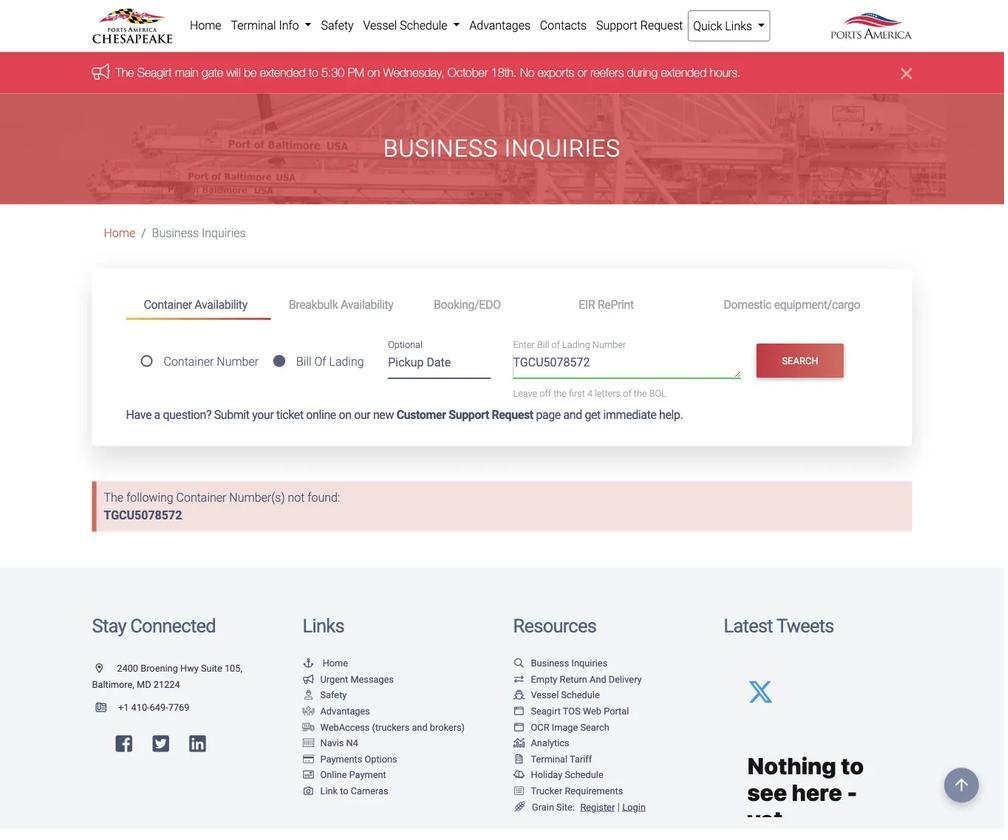 Task type: describe. For each thing, give the bounding box(es) containing it.
connected
[[130, 615, 216, 637]]

online payment
[[320, 770, 386, 781]]

linkedin image
[[189, 734, 206, 753]]

7769
[[168, 702, 190, 713]]

hwy
[[180, 663, 199, 674]]

no
[[520, 65, 535, 79]]

reprint
[[598, 297, 634, 311]]

1 vertical spatial business inquiries
[[152, 226, 246, 240]]

2 vertical spatial home
[[323, 658, 348, 669]]

quick links
[[693, 19, 755, 33]]

terminal info link
[[226, 10, 316, 40]]

seagirt tos web portal link
[[513, 706, 629, 717]]

2 vertical spatial inquiries
[[572, 658, 608, 669]]

schedule for holiday schedule link
[[565, 770, 604, 781]]

1 vertical spatial to
[[340, 785, 349, 797]]

empty
[[531, 674, 558, 685]]

0 vertical spatial advantages
[[470, 18, 531, 32]]

october
[[448, 65, 488, 79]]

bullhorn image inside urgent messages link
[[303, 674, 315, 684]]

the seagirt main gate will be extended to 5:30 pm on wednesday, october 18th.  no exports or reefers during extended hours. link
[[116, 65, 741, 79]]

search button
[[757, 344, 844, 378]]

0 vertical spatial lading
[[563, 339, 590, 350]]

navis
[[320, 738, 344, 749]]

stay
[[92, 615, 126, 637]]

main
[[175, 65, 199, 79]]

0 horizontal spatial bill
[[296, 354, 312, 368]]

home link for urgent messages link
[[303, 658, 348, 669]]

business inquiries link
[[513, 658, 608, 669]]

new
[[373, 408, 394, 422]]

wheat image
[[513, 801, 527, 812]]

1 vertical spatial seagirt
[[531, 706, 561, 717]]

bill of lading
[[296, 354, 364, 368]]

latest tweets
[[724, 615, 834, 637]]

brokers)
[[430, 722, 465, 733]]

container availability link
[[126, 291, 271, 320]]

enter bill of lading number
[[513, 339, 626, 350]]

quick links link
[[688, 10, 771, 41]]

question?
[[163, 408, 211, 422]]

link
[[320, 785, 338, 797]]

off
[[540, 388, 551, 399]]

availability for container availability
[[195, 297, 247, 311]]

eir
[[579, 297, 595, 311]]

first
[[569, 388, 585, 399]]

1 horizontal spatial advantages link
[[465, 10, 535, 40]]

urgent messages link
[[303, 674, 394, 685]]

1 horizontal spatial request
[[641, 18, 683, 32]]

return
[[560, 674, 588, 685]]

navis n4 link
[[303, 738, 358, 749]]

649-
[[150, 702, 168, 713]]

the following container number(s) not found: tgcu5078572
[[104, 491, 340, 523]]

on inside the seagirt main gate will be extended to 5:30 pm on wednesday, october 18th.  no exports or reefers during extended hours. alert
[[368, 65, 380, 79]]

portal
[[604, 706, 629, 717]]

eir reprint
[[579, 297, 634, 311]]

be
[[244, 65, 257, 79]]

found:
[[308, 491, 340, 505]]

link to cameras link
[[303, 785, 389, 797]]

close image
[[901, 64, 912, 82]]

browser image for ocr
[[513, 722, 525, 732]]

tos
[[563, 706, 581, 717]]

baltimore,
[[92, 679, 134, 690]]

breakbulk availability
[[289, 297, 394, 311]]

the seagirt main gate will be extended to 5:30 pm on wednesday, october 18th.  no exports or reefers during extended hours.
[[116, 65, 741, 79]]

ship image
[[513, 690, 525, 700]]

terminal for terminal info
[[231, 18, 276, 32]]

broening
[[141, 663, 178, 674]]

grain site: register | login
[[532, 800, 646, 813]]

bullhorn image inside the seagirt main gate will be extended to 5:30 pm on wednesday, october 18th.  no exports or reefers during extended hours. alert
[[92, 64, 116, 79]]

0 horizontal spatial support
[[449, 408, 489, 422]]

equipment/cargo
[[774, 297, 861, 311]]

image
[[552, 722, 578, 733]]

1 vertical spatial advantages
[[320, 706, 370, 717]]

seagirt tos web portal
[[531, 706, 629, 717]]

1 the from the left
[[554, 388, 567, 399]]

safety link for terminal info link
[[316, 10, 359, 40]]

2 the from the left
[[634, 388, 647, 399]]

ticket
[[276, 408, 304, 422]]

support request link
[[592, 10, 688, 40]]

1 horizontal spatial vessel schedule
[[531, 690, 600, 701]]

5:30
[[322, 65, 345, 79]]

trucker
[[531, 785, 563, 797]]

tweets
[[777, 615, 834, 637]]

our
[[354, 408, 371, 422]]

support inside support request link
[[596, 18, 638, 32]]

410-
[[131, 702, 150, 713]]

container inside the following container number(s) not found: tgcu5078572
[[176, 491, 227, 505]]

a
[[154, 408, 160, 422]]

21224
[[154, 679, 180, 690]]

0 vertical spatial bill
[[537, 339, 549, 350]]

ocr image search
[[531, 722, 610, 733]]

safety inside safety link
[[321, 18, 354, 32]]

browser image for seagirt
[[513, 706, 525, 716]]

0 vertical spatial inquiries
[[505, 135, 621, 162]]

18th.
[[491, 65, 517, 79]]

search image
[[513, 659, 525, 668]]

Optional text field
[[388, 350, 491, 379]]

online
[[320, 770, 347, 781]]

site:
[[557, 801, 575, 813]]

terminal tariff
[[531, 754, 592, 765]]

domestic equipment/cargo link
[[706, 291, 878, 318]]

immediate
[[603, 408, 657, 422]]

stay connected
[[92, 615, 216, 637]]

letters
[[595, 388, 621, 399]]

0 vertical spatial schedule
[[400, 18, 448, 32]]

1 vertical spatial vessel schedule link
[[513, 690, 600, 701]]

user hard hat image
[[303, 690, 315, 700]]

terminal info
[[231, 18, 302, 32]]

link to cameras
[[320, 785, 389, 797]]

+1 410-649-7769
[[118, 702, 190, 713]]

anchor image
[[303, 659, 315, 668]]

2 extended from the left
[[661, 65, 707, 79]]

map marker alt image
[[96, 664, 115, 673]]

domestic
[[724, 297, 772, 311]]

container storage image
[[303, 738, 315, 748]]

number(s)
[[229, 491, 285, 505]]

facebook square image
[[116, 734, 132, 753]]

0 horizontal spatial links
[[303, 615, 344, 637]]

quick
[[693, 19, 723, 33]]

2 vertical spatial business inquiries
[[531, 658, 608, 669]]

go to top image
[[945, 763, 979, 798]]

1 vertical spatial home link
[[104, 226, 135, 240]]

1 horizontal spatial vessel
[[531, 690, 559, 701]]

have
[[126, 408, 152, 422]]

schedule for bottom vessel schedule link
[[561, 690, 600, 701]]

0 horizontal spatial number
[[217, 354, 259, 368]]

1 vertical spatial search
[[581, 722, 610, 733]]



Task type: locate. For each thing, give the bounding box(es) containing it.
vessel schedule link
[[359, 10, 465, 40], [513, 690, 600, 701]]

1 vertical spatial container
[[164, 354, 214, 368]]

camera image
[[303, 786, 315, 796]]

to
[[309, 65, 318, 79], [340, 785, 349, 797]]

0 horizontal spatial and
[[412, 722, 428, 733]]

0 vertical spatial container
[[144, 297, 192, 311]]

container for container number
[[164, 354, 214, 368]]

schedule up seagirt tos web portal
[[561, 690, 600, 701]]

home link
[[185, 10, 226, 40], [104, 226, 135, 240], [303, 658, 348, 669]]

terminal inside terminal info link
[[231, 18, 276, 32]]

1 vertical spatial terminal
[[531, 754, 568, 765]]

container right following on the bottom of page
[[176, 491, 227, 505]]

home link for terminal info link
[[185, 10, 226, 40]]

seagirt left main
[[137, 65, 172, 79]]

1 horizontal spatial bullhorn image
[[303, 674, 315, 684]]

bill
[[537, 339, 549, 350], [296, 354, 312, 368]]

1 horizontal spatial vessel schedule link
[[513, 690, 600, 701]]

advantages up webaccess
[[320, 706, 370, 717]]

bill left of
[[296, 354, 312, 368]]

seagirt
[[137, 65, 172, 79], [531, 706, 561, 717]]

home
[[190, 18, 221, 32], [104, 226, 135, 240], [323, 658, 348, 669]]

business
[[384, 135, 498, 162], [152, 226, 199, 240], [531, 658, 569, 669]]

search down web
[[581, 722, 610, 733]]

leave off the first 4 letters of the bol
[[513, 388, 667, 399]]

terminal down analytics
[[531, 754, 568, 765]]

0 horizontal spatial the
[[554, 388, 567, 399]]

credit card front image
[[303, 770, 315, 780]]

support right customer
[[449, 408, 489, 422]]

page
[[536, 408, 561, 422]]

0 horizontal spatial vessel schedule link
[[359, 10, 465, 40]]

0 horizontal spatial search
[[581, 722, 610, 733]]

0 horizontal spatial request
[[492, 408, 534, 422]]

request down leave
[[492, 408, 534, 422]]

booking/edo
[[434, 297, 501, 311]]

0 vertical spatial links
[[725, 19, 753, 33]]

truck container image
[[303, 722, 315, 732]]

1 horizontal spatial links
[[725, 19, 753, 33]]

reefers
[[591, 65, 624, 79]]

1 horizontal spatial advantages
[[470, 18, 531, 32]]

seagirt inside alert
[[137, 65, 172, 79]]

extended right during in the top right of the page
[[661, 65, 707, 79]]

the left main
[[116, 65, 134, 79]]

1 vertical spatial request
[[492, 408, 534, 422]]

availability right breakbulk
[[341, 297, 394, 311]]

0 vertical spatial seagirt
[[137, 65, 172, 79]]

the
[[554, 388, 567, 399], [634, 388, 647, 399]]

webaccess
[[320, 722, 370, 733]]

of right letters
[[623, 388, 632, 399]]

number up enter bill of lading number text box at the top of page
[[593, 339, 626, 350]]

inquiries
[[505, 135, 621, 162], [202, 226, 246, 240], [572, 658, 608, 669]]

tariff
[[570, 754, 592, 765]]

vessel
[[363, 18, 397, 32], [531, 690, 559, 701]]

0 horizontal spatial availability
[[195, 297, 247, 311]]

vessel up the pm
[[363, 18, 397, 32]]

payments options link
[[303, 754, 397, 765]]

0 horizontal spatial vessel
[[363, 18, 397, 32]]

payments
[[320, 754, 362, 765]]

and
[[590, 674, 607, 685]]

0 vertical spatial home link
[[185, 10, 226, 40]]

not
[[288, 491, 305, 505]]

online payment link
[[303, 770, 386, 781]]

customer support request link
[[397, 408, 534, 422]]

web
[[583, 706, 602, 717]]

login link
[[623, 801, 646, 813]]

1 horizontal spatial the
[[634, 388, 647, 399]]

seagirt up ocr
[[531, 706, 561, 717]]

hand receiving image
[[303, 706, 315, 716]]

2 browser image from the top
[[513, 722, 525, 732]]

0 vertical spatial vessel schedule link
[[359, 10, 465, 40]]

lading right of
[[329, 354, 364, 368]]

exports
[[538, 65, 574, 79]]

payment
[[349, 770, 386, 781]]

leave
[[513, 388, 538, 399]]

the inside the following container number(s) not found: tgcu5078572
[[104, 491, 124, 505]]

online
[[306, 408, 336, 422]]

the for the following container number(s) not found: tgcu5078572
[[104, 491, 124, 505]]

terminal for terminal tariff
[[531, 754, 568, 765]]

0 vertical spatial home
[[190, 18, 221, 32]]

1 horizontal spatial number
[[593, 339, 626, 350]]

2400 broening hwy suite 105, baltimore, md 21224
[[92, 663, 242, 690]]

0 horizontal spatial seagirt
[[137, 65, 172, 79]]

schedule down tariff at the bottom right of the page
[[565, 770, 604, 781]]

0 vertical spatial support
[[596, 18, 638, 32]]

analytics image
[[513, 738, 525, 748]]

info
[[279, 18, 299, 32]]

0 horizontal spatial home link
[[104, 226, 135, 240]]

container up 'container number'
[[144, 297, 192, 311]]

md
[[137, 679, 151, 690]]

2 vertical spatial container
[[176, 491, 227, 505]]

booking/edo link
[[416, 291, 561, 318]]

enter
[[513, 339, 535, 350]]

safety down the urgent
[[320, 690, 347, 701]]

105,
[[225, 663, 242, 674]]

browser image
[[513, 706, 525, 716], [513, 722, 525, 732]]

vessel schedule link down the empty
[[513, 690, 600, 701]]

0 horizontal spatial on
[[339, 408, 352, 422]]

1 vertical spatial support
[[449, 408, 489, 422]]

1 vertical spatial advantages link
[[303, 706, 370, 717]]

to left 5:30
[[309, 65, 318, 79]]

twitter square image
[[153, 734, 169, 753]]

terminal
[[231, 18, 276, 32], [531, 754, 568, 765]]

extended
[[260, 65, 306, 79], [661, 65, 707, 79]]

0 vertical spatial terminal
[[231, 18, 276, 32]]

availability for breakbulk availability
[[341, 297, 394, 311]]

2 vertical spatial home link
[[303, 658, 348, 669]]

1 horizontal spatial lading
[[563, 339, 590, 350]]

contacts
[[540, 18, 587, 32]]

0 vertical spatial vessel schedule
[[363, 18, 450, 32]]

0 vertical spatial the
[[116, 65, 134, 79]]

links right quick
[[725, 19, 753, 33]]

suite
[[201, 663, 222, 674]]

to inside the seagirt main gate will be extended to 5:30 pm on wednesday, october 18th.  no exports or reefers during extended hours. alert
[[309, 65, 318, 79]]

2400 broening hwy suite 105, baltimore, md 21224 link
[[92, 663, 242, 690]]

vessel down the empty
[[531, 690, 559, 701]]

number up submit
[[217, 354, 259, 368]]

container for container availability
[[144, 297, 192, 311]]

register link
[[578, 801, 615, 813]]

phone office image
[[96, 703, 118, 712]]

help.
[[659, 408, 683, 422]]

safety link
[[316, 10, 359, 40], [303, 690, 347, 701]]

1 browser image from the top
[[513, 706, 525, 716]]

1 vertical spatial vessel
[[531, 690, 559, 701]]

1 vertical spatial on
[[339, 408, 352, 422]]

terminal tariff link
[[513, 754, 592, 765]]

search
[[782, 355, 819, 366], [581, 722, 610, 733]]

submit
[[214, 408, 250, 422]]

0 vertical spatial browser image
[[513, 706, 525, 716]]

(truckers
[[372, 722, 410, 733]]

register
[[581, 801, 615, 813]]

search down the domestic equipment/cargo link
[[782, 355, 819, 366]]

0 vertical spatial and
[[564, 408, 582, 422]]

the right off
[[554, 388, 567, 399]]

1 vertical spatial the
[[104, 491, 124, 505]]

1 vertical spatial links
[[303, 615, 344, 637]]

0 vertical spatial business inquiries
[[384, 135, 621, 162]]

on left our at the left
[[339, 408, 352, 422]]

1 vertical spatial safety link
[[303, 690, 347, 701]]

1 availability from the left
[[195, 297, 247, 311]]

1 horizontal spatial on
[[368, 65, 380, 79]]

0 horizontal spatial advantages link
[[303, 706, 370, 717]]

+1
[[118, 702, 129, 713]]

1 vertical spatial safety
[[320, 690, 347, 701]]

of
[[552, 339, 560, 350], [623, 388, 632, 399]]

delivery
[[609, 674, 642, 685]]

2 horizontal spatial home
[[323, 658, 348, 669]]

or
[[578, 65, 587, 79]]

Enter Bill of Lading Number text field
[[513, 353, 741, 378]]

advantages link
[[465, 10, 535, 40], [303, 706, 370, 717]]

vessel schedule
[[363, 18, 450, 32], [531, 690, 600, 701]]

0 horizontal spatial business
[[152, 226, 199, 240]]

4
[[588, 388, 593, 399]]

list alt image
[[513, 786, 525, 796]]

0 vertical spatial request
[[641, 18, 683, 32]]

0 vertical spatial of
[[552, 339, 560, 350]]

0 vertical spatial search
[[782, 355, 819, 366]]

1 vertical spatial bill
[[296, 354, 312, 368]]

have a question? submit your ticket online on our new customer support request page and get immediate help.
[[126, 408, 683, 422]]

advantages link up the 18th.
[[465, 10, 535, 40]]

business inquiries
[[384, 135, 621, 162], [152, 226, 246, 240], [531, 658, 608, 669]]

wednesday,
[[383, 65, 445, 79]]

0 vertical spatial number
[[593, 339, 626, 350]]

links
[[725, 19, 753, 33], [303, 615, 344, 637]]

container up question?
[[164, 354, 214, 368]]

vessel schedule up seagirt tos web portal link
[[531, 690, 600, 701]]

the seagirt main gate will be extended to 5:30 pm on wednesday, october 18th.  no exports or reefers during extended hours. alert
[[0, 52, 1005, 93]]

and left get
[[564, 408, 582, 422]]

advantages up the 18th.
[[470, 18, 531, 32]]

1 horizontal spatial bill
[[537, 339, 549, 350]]

credit card image
[[303, 754, 315, 764]]

the left bol
[[634, 388, 647, 399]]

and left the brokers)
[[412, 722, 428, 733]]

search inside button
[[782, 355, 819, 366]]

1 vertical spatial inquiries
[[202, 226, 246, 240]]

1 horizontal spatial terminal
[[531, 754, 568, 765]]

ocr
[[531, 722, 550, 733]]

1 horizontal spatial to
[[340, 785, 349, 797]]

exchange image
[[513, 674, 525, 684]]

the up tgcu5078572
[[104, 491, 124, 505]]

0 vertical spatial on
[[368, 65, 380, 79]]

analytics
[[531, 738, 570, 749]]

the inside alert
[[116, 65, 134, 79]]

1 horizontal spatial business
[[384, 135, 498, 162]]

container number
[[164, 354, 259, 368]]

0 horizontal spatial home
[[104, 226, 135, 240]]

1 vertical spatial home
[[104, 226, 135, 240]]

1 horizontal spatial support
[[596, 18, 638, 32]]

1 vertical spatial bullhorn image
[[303, 674, 315, 684]]

of right enter
[[552, 339, 560, 350]]

browser image down the ship image
[[513, 706, 525, 716]]

bullhorn image
[[92, 64, 116, 79], [303, 674, 315, 684]]

on right the pm
[[368, 65, 380, 79]]

browser image inside ocr image search link
[[513, 722, 525, 732]]

bill right enter
[[537, 339, 549, 350]]

ocr image search link
[[513, 722, 610, 733]]

messages
[[351, 674, 394, 685]]

safety up 5:30
[[321, 18, 354, 32]]

safety link for urgent messages link
[[303, 690, 347, 701]]

1 horizontal spatial search
[[782, 355, 819, 366]]

terminal left info
[[231, 18, 276, 32]]

request left quick
[[641, 18, 683, 32]]

2 vertical spatial business
[[531, 658, 569, 669]]

browser image up analytics image
[[513, 722, 525, 732]]

2 horizontal spatial home link
[[303, 658, 348, 669]]

vessel schedule link up wednesday,
[[359, 10, 465, 40]]

and
[[564, 408, 582, 422], [412, 722, 428, 733]]

1 vertical spatial of
[[623, 388, 632, 399]]

0 horizontal spatial bullhorn image
[[92, 64, 116, 79]]

advantages link up webaccess
[[303, 706, 370, 717]]

0 horizontal spatial vessel schedule
[[363, 18, 450, 32]]

resources
[[513, 615, 597, 637]]

1 vertical spatial lading
[[329, 354, 364, 368]]

domestic equipment/cargo
[[724, 297, 861, 311]]

tgcu5078572
[[104, 509, 182, 523]]

n4
[[346, 738, 358, 749]]

0 horizontal spatial terminal
[[231, 18, 276, 32]]

extended right be
[[260, 65, 306, 79]]

lading down eir
[[563, 339, 590, 350]]

1 vertical spatial and
[[412, 722, 428, 733]]

browser image inside seagirt tos web portal link
[[513, 706, 525, 716]]

1 horizontal spatial extended
[[661, 65, 707, 79]]

request
[[641, 18, 683, 32], [492, 408, 534, 422]]

0 vertical spatial vessel
[[363, 18, 397, 32]]

1 vertical spatial browser image
[[513, 722, 525, 732]]

1 horizontal spatial seagirt
[[531, 706, 561, 717]]

optional
[[388, 339, 423, 350]]

gate
[[202, 65, 223, 79]]

safety link down the urgent
[[303, 690, 347, 701]]

1 horizontal spatial home
[[190, 18, 221, 32]]

analytics link
[[513, 738, 570, 749]]

2 horizontal spatial business
[[531, 658, 569, 669]]

1 vertical spatial vessel schedule
[[531, 690, 600, 701]]

1 vertical spatial business
[[152, 226, 199, 240]]

0 horizontal spatial of
[[552, 339, 560, 350]]

container
[[144, 297, 192, 311], [164, 354, 214, 368], [176, 491, 227, 505]]

0 vertical spatial safety link
[[316, 10, 359, 40]]

1 extended from the left
[[260, 65, 306, 79]]

support up reefers
[[596, 18, 638, 32]]

your
[[252, 408, 274, 422]]

2 availability from the left
[[341, 297, 394, 311]]

number
[[593, 339, 626, 350], [217, 354, 259, 368]]

the
[[116, 65, 134, 79], [104, 491, 124, 505]]

the for the seagirt main gate will be extended to 5:30 pm on wednesday, october 18th.  no exports or reefers during extended hours.
[[116, 65, 134, 79]]

0 horizontal spatial lading
[[329, 354, 364, 368]]

availability up 'container number'
[[195, 297, 247, 311]]

1 horizontal spatial and
[[564, 408, 582, 422]]

file invoice image
[[513, 754, 525, 764]]

bells image
[[513, 770, 525, 780]]

to right link
[[340, 785, 349, 797]]

schedule up the seagirt main gate will be extended to 5:30 pm on wednesday, october 18th.  no exports or reefers during extended hours. link
[[400, 18, 448, 32]]

links up "anchor" icon
[[303, 615, 344, 637]]

safety link up 5:30
[[316, 10, 359, 40]]

0 vertical spatial safety
[[321, 18, 354, 32]]

0 vertical spatial advantages link
[[465, 10, 535, 40]]

vessel schedule up wednesday,
[[363, 18, 450, 32]]



Task type: vqa. For each thing, say whether or not it's contained in the screenshot.
5
no



